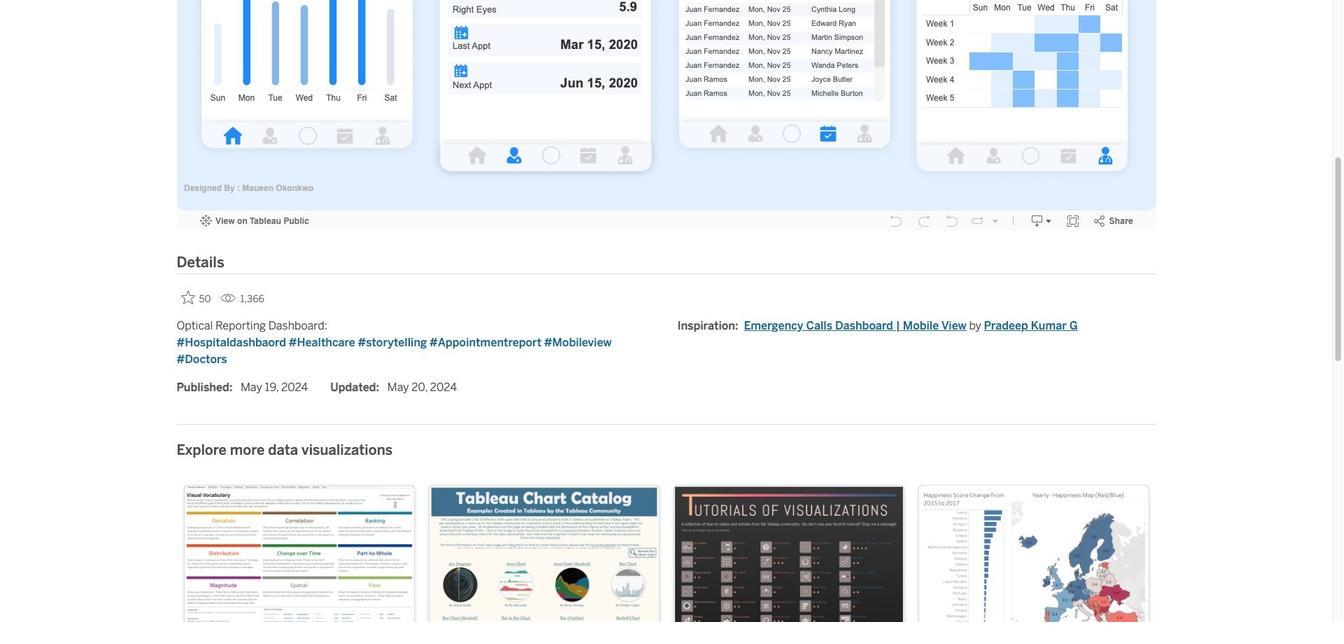 Task type: describe. For each thing, give the bounding box(es) containing it.
4 workbook thumbnail image from the left
[[919, 486, 1149, 622]]

Add Favorite button
[[177, 286, 215, 309]]

1 workbook thumbnail image from the left
[[184, 486, 414, 622]]

add favorite image
[[181, 290, 195, 304]]

explore more data visualizations heading
[[177, 425, 393, 461]]

2 workbook thumbnail image from the left
[[429, 486, 659, 622]]



Task type: locate. For each thing, give the bounding box(es) containing it.
workbook thumbnail image
[[184, 486, 414, 622], [429, 486, 659, 622], [674, 486, 904, 622], [919, 486, 1149, 622]]

3 workbook thumbnail image from the left
[[674, 486, 904, 622]]

list item
[[744, 318, 1078, 334]]



Task type: vqa. For each thing, say whether or not it's contained in the screenshot.
3rd Add Favorite button from the right
no



